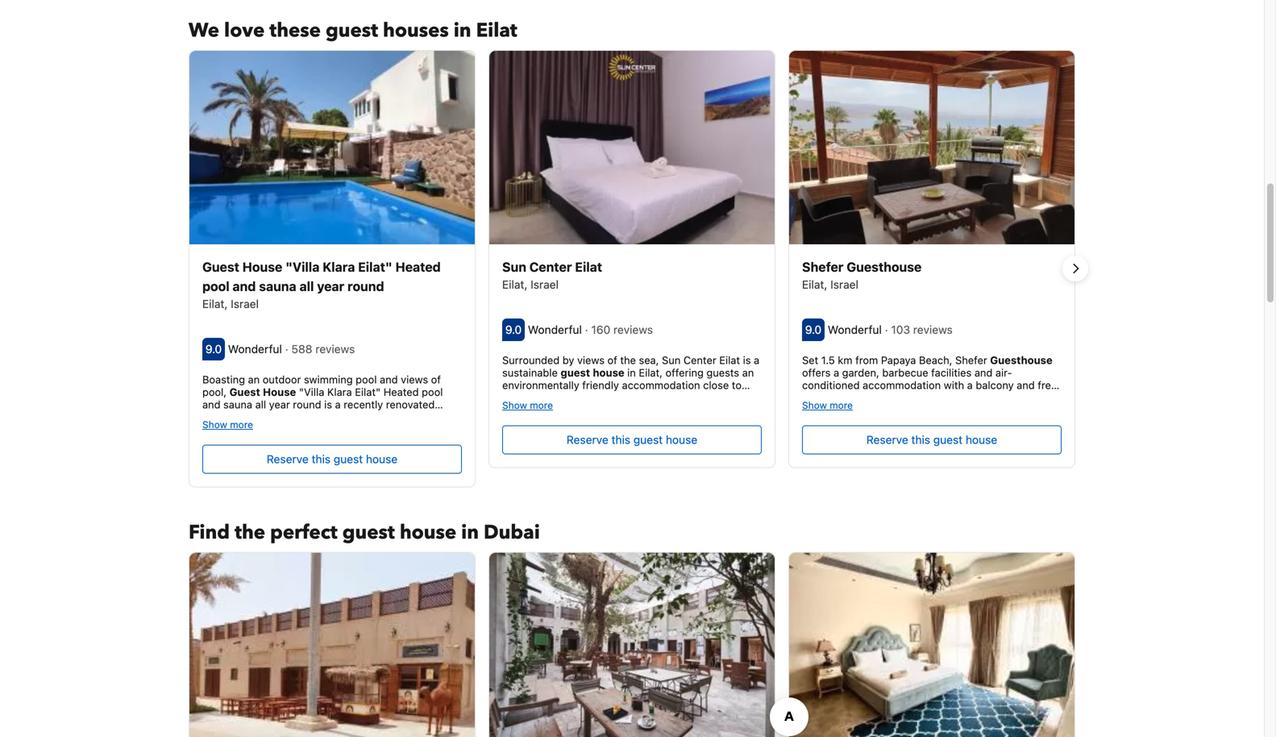 Task type: describe. For each thing, give the bounding box(es) containing it.
papaya inside set 1.5 km from papaya beach, shefer guesthouse offers a garden, barbecue facilities and air- conditioned accommodation with a balcony and free wifi. the property features sea and garden views, and is 1.6 km from kisuski beach. the has family rooms as well as facilities for disabled guests.
[[881, 354, 917, 366]]

the down garden
[[968, 404, 987, 416]]

from up rooms on the bottom
[[869, 404, 891, 416]]

is inside "villa klara eilat" heated pool and sauna all year round is a recently renovated situated in eilat, 700 metres from kisuski beach. this sustainable
[[324, 398, 332, 411]]

1.4
[[588, 404, 602, 416]]

guest down sea
[[934, 433, 963, 447]]

a left balcony
[[968, 379, 973, 391]]

more for eilat,
[[530, 400, 553, 411]]

kisuski inside in eilat, offering guests an environmentally friendly accommodation close to kisuski beach. the property features mountain and city views, and is 1.4 km from the pearl beach. the also offers free wifi, free private parking and facilities for disabled guests.
[[503, 392, 537, 404]]

guests. inside in eilat, offering guests an environmentally friendly accommodation close to kisuski beach. the property features mountain and city views, and is 1.4 km from the pearl beach. the also offers free wifi, free private parking and facilities for disabled guests.
[[667, 429, 703, 441]]

guest house "villa klara eilat" heated pool and sauna all year round image
[[190, 51, 475, 244]]

area.
[[234, 474, 259, 486]]

israel inside sun center eilat eilat, israel
[[531, 278, 559, 291]]

guest house "villa klara eilat" heated pool and sauna all year round link
[[202, 257, 462, 296]]

this for klara
[[312, 453, 331, 466]]

surrounded
[[503, 354, 560, 366]]

and right balcony
[[1017, 379, 1035, 391]]

103
[[892, 323, 911, 336]]

free inside set 1.5 km from papaya beach, shefer guesthouse offers a garden, barbecue facilities and air- conditioned accommodation with a balcony and free wifi. the property features sea and garden views, and is 1.6 km from kisuski beach. the has family rooms as well as facilities for disabled guests.
[[1038, 379, 1058, 391]]

reserve for klara
[[267, 453, 309, 466]]

recently
[[344, 398, 383, 411]]

year inside guest house "villa klara eilat" heated pool and sauna all year round eilat, israel
[[317, 279, 345, 294]]

guest house "villa klara eilat" heated pool and sauna all year round eilat, israel
[[202, 259, 441, 310]]

from up garden,
[[856, 354, 879, 366]]

the up 1.6
[[830, 392, 848, 404]]

this inside is located less than 1 km from the pearl beach and a 11-minute walk from papaya beach. featuring family rooms, this property also provides guests with a picnic area.
[[239, 461, 257, 473]]

house for sun center eilat
[[666, 433, 698, 447]]

metres
[[371, 411, 405, 423]]

wifi.
[[803, 392, 827, 404]]

1 vertical spatial the
[[235, 519, 265, 546]]

with inside is located less than 1 km from the pearl beach and a 11-minute walk from papaya beach. featuring family rooms, this property also provides guests with a picnic area.
[[408, 461, 428, 473]]

property inside set 1.5 km from papaya beach, shefer guesthouse offers a garden, barbecue facilities and air- conditioned accommodation with a balcony and free wifi. the property features sea and garden views, and is 1.6 km from kisuski beach. the has family rooms as well as facilities for disabled guests.
[[851, 392, 893, 404]]

1 as from the left
[[888, 417, 899, 429]]

"villa inside "villa klara eilat" heated pool and sauna all year round is a recently renovated situated in eilat, 700 metres from kisuski beach. this sustainable
[[299, 386, 325, 398]]

reserve for israel
[[867, 433, 909, 447]]

scored 9.0 element for shefer guesthouse
[[803, 318, 825, 341]]

renovated
[[386, 398, 435, 411]]

than
[[264, 436, 285, 448]]

accommodation inside set 1.5 km from papaya beach, shefer guesthouse offers a garden, barbecue facilities and air- conditioned accommodation with a balcony and free wifi. the property features sea and garden views, and is 1.6 km from kisuski beach. the has family rooms as well as facilities for disabled guests.
[[863, 379, 941, 391]]

an inside in eilat, offering guests an environmentally friendly accommodation close to kisuski beach. the property features mountain and city views, and is 1.4 km from the pearl beach. the also offers free wifi, free private parking and facilities for disabled guests.
[[743, 366, 754, 379]]

beach. inside is located less than 1 km from the pearl beach and a 11-minute walk from papaya beach. featuring family rooms, this property also provides guests with a picnic area.
[[341, 449, 375, 461]]

"villa klara eilat" heated pool and sauna all year round is a recently renovated situated in eilat, 700 metres from kisuski beach. this sustainable
[[202, 386, 443, 436]]

sustainable inside "villa klara eilat" heated pool and sauna all year round is a recently renovated situated in eilat, 700 metres from kisuski beach. this sustainable
[[300, 424, 355, 436]]

guest right these
[[326, 17, 378, 44]]

features inside in eilat, offering guests an environmentally friendly accommodation close to kisuski beach. the property features mountain and city views, and is 1.4 km from the pearl beach. the also offers free wifi, free private parking and facilities for disabled guests.
[[643, 392, 683, 404]]

in eilat, offering guests an environmentally friendly accommodation close to kisuski beach. the property features mountain and city views, and is 1.4 km from the pearl beach. the also offers free wifi, free private parking and facilities for disabled guests.
[[503, 366, 754, 441]]

darï image
[[790, 553, 1075, 737]]

featuring
[[378, 449, 424, 461]]

this
[[276, 424, 297, 436]]

eilat" inside guest house "villa klara eilat" heated pool and sauna all year round eilat, israel
[[358, 259, 393, 274]]

1.5
[[822, 354, 835, 366]]

friendly
[[583, 379, 619, 391]]

beach. inside "villa klara eilat" heated pool and sauna all year round is a recently renovated situated in eilat, 700 metres from kisuski beach. this sustainable
[[240, 424, 273, 436]]

these
[[270, 17, 321, 44]]

conditioned
[[803, 379, 860, 391]]

rated wonderful element for eilat
[[528, 323, 585, 336]]

xva art hotel image
[[490, 553, 775, 737]]

sun center eilat link
[[503, 257, 762, 276]]

beach
[[388, 436, 419, 448]]

is inside set 1.5 km from papaya beach, shefer guesthouse offers a garden, barbecue facilities and air- conditioned accommodation with a balcony and free wifi. the property features sea and garden views, and is 1.6 km from kisuski beach. the has family rooms as well as facilities for disabled guests.
[[824, 404, 832, 416]]

wifi,
[[646, 417, 670, 429]]

all inside guest house "villa klara eilat" heated pool and sauna all year round eilat, israel
[[300, 279, 314, 294]]

beach. down the "environmentally" at left
[[540, 392, 573, 404]]

1 horizontal spatial free
[[673, 417, 692, 429]]

a down renovated
[[431, 461, 437, 473]]

from down "villa klara eilat" heated pool and sauna all year round is a recently renovated situated in eilat, 700 metres from kisuski beach. this sustainable at the left of page
[[314, 436, 336, 448]]

show more for guest house "villa klara eilat" heated pool and sauna all year round
[[202, 419, 253, 430]]

scored 9.0 element for sun center eilat
[[503, 318, 525, 341]]

beach,
[[920, 354, 953, 366]]

from down 1
[[278, 449, 301, 461]]

wonderful for guesthouse
[[828, 323, 882, 336]]

situated
[[269, 411, 309, 423]]

is located less than 1 km from the pearl beach and a 11-minute walk from papaya beach. featuring family rooms, this property also provides guests with a picnic area.
[[202, 424, 456, 486]]

find the perfect guest house in dubai
[[189, 519, 540, 546]]

mountain
[[685, 392, 731, 404]]

eilat, inside "villa klara eilat" heated pool and sauna all year round is a recently renovated situated in eilat, 700 metres from kisuski beach. this sustainable
[[323, 411, 347, 423]]

walk
[[253, 449, 275, 461]]

and inside guest house "villa klara eilat" heated pool and sauna all year round eilat, israel
[[233, 279, 256, 294]]

papaya inside is located less than 1 km from the pearl beach and a 11-minute walk from papaya beach. featuring family rooms, this property also provides guests with a picnic area.
[[303, 449, 339, 461]]

offers inside in eilat, offering guests an environmentally friendly accommodation close to kisuski beach. the property features mountain and city views, and is 1.4 km from the pearl beach. the also offers free wifi, free private parking and facilities for disabled guests.
[[592, 417, 621, 429]]

city
[[503, 404, 520, 416]]

to
[[732, 379, 742, 391]]

0 vertical spatial facilities
[[932, 366, 972, 379]]

km right 1.5
[[838, 354, 853, 366]]

show more button for guest house "villa klara eilat" heated pool and sauna all year round
[[202, 418, 253, 430]]

we
[[189, 17, 219, 44]]

surrounded by views of the sea, sun center eilat is a sustainable
[[503, 354, 760, 379]]

scored 9.0 element for guest house "villa klara eilat" heated pool and sauna all year round
[[202, 338, 225, 360]]

year inside "villa klara eilat" heated pool and sauna all year round is a recently renovated situated in eilat, 700 metres from kisuski beach. this sustainable
[[269, 398, 290, 411]]

the up wifi,
[[648, 404, 667, 416]]

outdoor
[[263, 373, 301, 385]]

"villa inside guest house "villa klara eilat" heated pool and sauna all year round eilat, israel
[[286, 259, 320, 274]]

guest down by
[[561, 366, 591, 379]]

also inside in eilat, offering guests an environmentally friendly accommodation close to kisuski beach. the property features mountain and city views, and is 1.4 km from the pearl beach. the also offers free wifi, free private parking and facilities for disabled guests.
[[569, 417, 589, 429]]

houses
[[383, 17, 449, 44]]

and up balcony
[[975, 366, 993, 379]]

reviews for guesthouse
[[914, 323, 953, 336]]

0 horizontal spatial free
[[623, 417, 643, 429]]

and right sea
[[959, 392, 977, 404]]

close
[[703, 379, 729, 391]]

shefer guesthouse eilat, israel
[[803, 259, 922, 291]]

guest down wifi,
[[634, 433, 663, 447]]

views inside boasting an outdoor swimming pool and views of pool,
[[401, 373, 428, 385]]

guest down 700
[[334, 453, 363, 466]]

the down 'to'
[[734, 404, 752, 416]]

an inside boasting an outdoor swimming pool and views of pool,
[[248, 373, 260, 385]]

is inside in eilat, offering guests an environmentally friendly accommodation close to kisuski beach. the property features mountain and city views, and is 1.4 km from the pearl beach. the also offers free wifi, free private parking and facilities for disabled guests.
[[578, 404, 585, 416]]

pearl inside is located less than 1 km from the pearl beach and a 11-minute walk from papaya beach. featuring family rooms, this property also provides guests with a picnic area.
[[361, 436, 385, 448]]

sauna inside "villa klara eilat" heated pool and sauna all year round is a recently renovated situated in eilat, 700 metres from kisuski beach. this sustainable
[[224, 398, 252, 411]]

this for eilat,
[[612, 433, 631, 447]]

show more button for shefer guesthouse
[[803, 399, 853, 411]]

garden
[[980, 392, 1014, 404]]

barbecue
[[883, 366, 929, 379]]

from inside "villa klara eilat" heated pool and sauna all year round is a recently renovated situated in eilat, 700 metres from kisuski beach. this sustainable
[[408, 411, 431, 423]]

guest for guest house "villa klara eilat" heated pool and sauna all year round eilat, israel
[[202, 259, 239, 274]]

house for guest house "villa klara eilat" heated pool and sauna all year round eilat, israel
[[243, 259, 283, 274]]

the inside surrounded by views of the sea, sun center eilat is a sustainable
[[621, 354, 636, 366]]

eilat, inside in eilat, offering guests an environmentally friendly accommodation close to kisuski beach. the property features mountain and city views, and is 1.4 km from the pearl beach. the also offers free wifi, free private parking and facilities for disabled guests.
[[639, 366, 663, 379]]

eilat, inside shefer guesthouse eilat, israel
[[803, 278, 828, 291]]

sun center eilat section
[[489, 50, 776, 468]]

house for guest house "villa klara eilat" heated pool and sauna all year round
[[366, 453, 398, 466]]

garden,
[[843, 366, 880, 379]]

reserve this guest house for eilat,
[[567, 433, 698, 447]]

boasting
[[202, 373, 245, 385]]

pool,
[[202, 386, 227, 398]]

sea,
[[639, 354, 659, 366]]

and inside "villa klara eilat" heated pool and sauna all year round is a recently renovated situated in eilat, 700 metres from kisuski beach. this sustainable
[[202, 398, 221, 411]]

we love these guest houses in eilat
[[189, 17, 518, 44]]

views inside surrounded by views of the sea, sun center eilat is a sustainable
[[578, 354, 605, 366]]

property inside in eilat, offering guests an environmentally friendly accommodation close to kisuski beach. the property features mountain and city views, and is 1.4 km from the pearl beach. the also offers free wifi, free private parking and facilities for disabled guests.
[[598, 392, 640, 404]]

heated inside "villa klara eilat" heated pool and sauna all year round is a recently renovated situated in eilat, 700 metres from kisuski beach. this sustainable
[[384, 386, 419, 398]]

the up 1.4 at the bottom left of the page
[[576, 392, 595, 404]]

guests inside in eilat, offering guests an environmentally friendly accommodation close to kisuski beach. the property features mountain and city views, and is 1.4 km from the pearl beach. the also offers free wifi, free private parking and facilities for disabled guests.
[[707, 366, 740, 379]]

eilat inside surrounded by views of the sea, sun center eilat is a sustainable
[[720, 354, 741, 366]]

air-
[[996, 366, 1013, 379]]

beach. inside set 1.5 km from papaya beach, shefer guesthouse offers a garden, barbecue facilities and air- conditioned accommodation with a balcony and free wifi. the property features sea and garden views, and is 1.6 km from kisuski beach. the has family rooms as well as facilities for disabled guests.
[[932, 404, 965, 416]]

heated inside guest house "villa klara eilat" heated pool and sauna all year round eilat, israel
[[396, 259, 441, 274]]

from 588 reviews element
[[285, 342, 358, 356]]

reserve this guest house for klara
[[267, 453, 398, 466]]

and up 'has'
[[803, 404, 821, 416]]

israel inside guest house "villa klara eilat" heated pool and sauna all year round eilat, israel
[[231, 297, 259, 310]]

in inside in eilat, offering guests an environmentally friendly accommodation close to kisuski beach. the property features mountain and city views, and is 1.4 km from the pearl beach. the also offers free wifi, free private parking and facilities for disabled guests.
[[628, 366, 636, 379]]

guest right the perfect
[[343, 519, 395, 546]]

a right beach
[[442, 436, 448, 448]]

from inside in eilat, offering guests an environmentally friendly accommodation close to kisuski beach. the property features mountain and city views, and is 1.4 km from the pearl beach. the also offers free wifi, free private parking and facilities for disabled guests.
[[623, 404, 646, 416]]

sun center eilat image
[[490, 51, 775, 244]]

provides
[[327, 461, 369, 473]]

set 1.5 km from papaya beach, shefer guesthouse offers a garden, barbecue facilities and air- conditioned accommodation with a balcony and free wifi. the property features sea and garden views, and is 1.6 km from kisuski beach. the has family rooms as well as facilities for disabled guests.
[[803, 354, 1058, 441]]

sauna inside guest house "villa klara eilat" heated pool and sauna all year round eilat, israel
[[259, 279, 297, 294]]

km inside is located less than 1 km from the pearl beach and a 11-minute walk from papaya beach. featuring family rooms, this property also provides guests with a picnic area.
[[296, 436, 311, 448]]

a inside "villa klara eilat" heated pool and sauna all year round is a recently renovated situated in eilat, 700 metres from kisuski beach. this sustainable
[[335, 398, 341, 411]]

pearl inside in eilat, offering guests an environmentally friendly accommodation close to kisuski beach. the property features mountain and city views, and is 1.4 km from the pearl beach. the also offers free wifi, free private parking and facilities for disabled guests.
[[670, 404, 695, 416]]

rooms,
[[202, 461, 236, 473]]

2 as from the left
[[924, 417, 935, 429]]

features inside set 1.5 km from papaya beach, shefer guesthouse offers a garden, barbecue facilities and air- conditioned accommodation with a balcony and free wifi. the property features sea and garden views, and is 1.6 km from kisuski beach. the has family rooms as well as facilities for disabled guests.
[[896, 392, 936, 404]]

shefer guesthouse link
[[803, 257, 1062, 276]]

eilat, inside guest house "villa klara eilat" heated pool and sauna all year round eilat, israel
[[202, 297, 228, 310]]

and down 'to'
[[734, 392, 752, 404]]

disabled inside in eilat, offering guests an environmentally friendly accommodation close to kisuski beach. the property features mountain and city views, and is 1.4 km from the pearl beach. the also offers free wifi, free private parking and facilities for disabled guests.
[[623, 429, 664, 441]]

show for guest house "villa klara eilat" heated pool and sauna all year round
[[202, 419, 227, 430]]

in right the houses
[[454, 17, 472, 44]]

views, inside in eilat, offering guests an environmentally friendly accommodation close to kisuski beach. the property features mountain and city views, and is 1.4 km from the pearl beach. the also offers free wifi, free private parking and facilities for disabled guests.
[[523, 404, 554, 416]]

minute
[[217, 449, 250, 461]]

9.0 wonderful 103 reviews
[[806, 323, 956, 336]]

beach. up private
[[697, 404, 731, 416]]

160
[[592, 323, 611, 336]]

11-
[[202, 449, 217, 461]]

wonderful for house
[[228, 342, 282, 356]]

from 103 reviews element
[[885, 323, 956, 336]]

show for shefer guesthouse
[[803, 400, 827, 411]]

1.6
[[834, 404, 848, 416]]

show more button for sun center eilat
[[503, 399, 553, 411]]

guesthouse inside set 1.5 km from papaya beach, shefer guesthouse offers a garden, barbecue facilities and air- conditioned accommodation with a balcony and free wifi. the property features sea and garden views, and is 1.6 km from kisuski beach. the has family rooms as well as facilities for disabled guests.
[[991, 354, 1053, 366]]

for inside in eilat, offering guests an environmentally friendly accommodation close to kisuski beach. the property features mountain and city views, and is 1.4 km from the pearl beach. the also offers free wifi, free private parking and facilities for disabled guests.
[[606, 429, 620, 441]]

reserve for eilat,
[[567, 433, 609, 447]]



Task type: vqa. For each thing, say whether or not it's contained in the screenshot.
on
no



Task type: locate. For each thing, give the bounding box(es) containing it.
features
[[643, 392, 683, 404], [896, 392, 936, 404]]

1 vertical spatial offers
[[592, 417, 621, 429]]

0 vertical spatial eilat"
[[358, 259, 393, 274]]

2 horizontal spatial rated wonderful element
[[828, 323, 885, 336]]

reviews for house
[[316, 342, 355, 356]]

0 horizontal spatial views,
[[523, 404, 554, 416]]

1 guests. from the left
[[667, 429, 703, 441]]

0 vertical spatial disabled
[[998, 417, 1039, 429]]

sun inside sun center eilat eilat, israel
[[503, 259, 527, 274]]

reserve this guest house down wifi,
[[567, 433, 698, 447]]

show up 'located' on the bottom left
[[202, 419, 227, 430]]

in
[[454, 17, 472, 44], [628, 366, 636, 379], [312, 411, 320, 423], [461, 519, 479, 546]]

9.0 inside shefer guesthouse section
[[806, 323, 822, 336]]

beach. down sea
[[932, 404, 965, 416]]

and inside is located less than 1 km from the pearl beach and a 11-minute walk from papaya beach. featuring family rooms, this property also provides guests with a picnic area.
[[421, 436, 440, 448]]

views,
[[1017, 392, 1047, 404], [523, 404, 554, 416]]

show more button up 'located' on the bottom left
[[202, 418, 253, 430]]

with
[[944, 379, 965, 391], [408, 461, 428, 473]]

sauna down pool,
[[224, 398, 252, 411]]

wonderful
[[528, 323, 582, 336], [828, 323, 882, 336], [228, 342, 282, 356]]

show more up 'located' on the bottom left
[[202, 419, 253, 430]]

round up from 588 reviews element
[[348, 279, 384, 294]]

0 horizontal spatial israel
[[231, 297, 259, 310]]

round inside guest house "villa klara eilat" heated pool and sauna all year round eilat, israel
[[348, 279, 384, 294]]

family inside set 1.5 km from papaya beach, shefer guesthouse offers a garden, barbecue facilities and air- conditioned accommodation with a balcony and free wifi. the property features sea and garden views, and is 1.6 km from kisuski beach. the has family rooms as well as facilities for disabled guests.
[[823, 417, 852, 429]]

2 horizontal spatial reserve this guest house
[[867, 433, 998, 447]]

0 horizontal spatial reserve this guest house link
[[202, 445, 462, 474]]

perfect
[[270, 519, 338, 546]]

balcony
[[976, 379, 1014, 391]]

0 horizontal spatial papaya
[[303, 449, 339, 461]]

eilat
[[476, 17, 518, 44], [575, 259, 603, 274], [720, 354, 741, 366]]

eilat inside sun center eilat eilat, israel
[[575, 259, 603, 274]]

of inside boasting an outdoor swimming pool and views of pool,
[[431, 373, 441, 385]]

guests inside is located less than 1 km from the pearl beach and a 11-minute walk from papaya beach. featuring family rooms, this property also provides guests with a picnic area.
[[372, 461, 405, 473]]

0 vertical spatial kisuski
[[503, 392, 537, 404]]

show more inside shefer guesthouse section
[[803, 400, 853, 411]]

reserve this guest house link inside the 'guest house "villa klara eilat" heated pool and sauna all year round' section
[[202, 445, 462, 474]]

and left 1.4 at the bottom left of the page
[[556, 404, 575, 416]]

disabled inside set 1.5 km from papaya beach, shefer guesthouse offers a garden, barbecue facilities and air- conditioned accommodation with a balcony and free wifi. the property features sea and garden views, and is 1.6 km from kisuski beach. the has family rooms as well as facilities for disabled guests.
[[998, 417, 1039, 429]]

0 horizontal spatial reserve
[[267, 453, 309, 466]]

reserve this guest house down well
[[867, 433, 998, 447]]

guesthouse inside shefer guesthouse eilat, israel
[[847, 259, 922, 274]]

0 vertical spatial with
[[944, 379, 965, 391]]

offering
[[666, 366, 704, 379]]

wonderful inside shefer guesthouse section
[[828, 323, 882, 336]]

family inside is located less than 1 km from the pearl beach and a 11-minute walk from papaya beach. featuring family rooms, this property also provides guests with a picnic area.
[[427, 449, 456, 461]]

2 vertical spatial eilat
[[720, 354, 741, 366]]

0 vertical spatial guesthouse
[[847, 259, 922, 274]]

0 horizontal spatial guests
[[372, 461, 405, 473]]

guest
[[326, 17, 378, 44], [561, 366, 591, 379], [634, 433, 663, 447], [934, 433, 963, 447], [334, 453, 363, 466], [343, 519, 395, 546]]

2 horizontal spatial eilat
[[720, 354, 741, 366]]

reserve inside the 'guest house "villa klara eilat" heated pool and sauna all year round' section
[[267, 453, 309, 466]]

0 vertical spatial the
[[621, 354, 636, 366]]

0 horizontal spatial show
[[202, 419, 227, 430]]

1 horizontal spatial round
[[348, 279, 384, 294]]

588
[[292, 342, 313, 356]]

show more inside sun center eilat section
[[503, 400, 553, 411]]

2 guests. from the left
[[803, 429, 838, 441]]

family down 1.6
[[823, 417, 852, 429]]

reserve this guest house link for israel
[[803, 426, 1062, 455]]

1
[[288, 436, 293, 448]]

property types region
[[176, 50, 1089, 488]]

9.0 for guest house "villa klara eilat" heated pool and sauna all year round
[[206, 342, 222, 356]]

9.0 wonderful 160 reviews
[[506, 323, 656, 336]]

in inside "villa klara eilat" heated pool and sauna all year round is a recently renovated situated in eilat, 700 metres from kisuski beach. this sustainable
[[312, 411, 320, 423]]

of inside surrounded by views of the sea, sun center eilat is a sustainable
[[608, 354, 618, 366]]

show up "parking" in the bottom of the page
[[503, 400, 527, 411]]

shefer guesthouse image
[[790, 51, 1075, 244]]

kisuski up well
[[894, 404, 929, 416]]

swimming
[[304, 373, 353, 385]]

guesthouse
[[847, 259, 922, 274], [991, 354, 1053, 366]]

eilat, up "boasting"
[[202, 297, 228, 310]]

shefer inside shefer guesthouse eilat, israel
[[803, 259, 844, 274]]

guests.
[[667, 429, 703, 441], [803, 429, 838, 441]]

property up rooms on the bottom
[[851, 392, 893, 404]]

1 vertical spatial with
[[408, 461, 428, 473]]

sustainable down 700
[[300, 424, 355, 436]]

and down pool,
[[202, 398, 221, 411]]

a down boasting an outdoor swimming pool and views of pool,
[[335, 398, 341, 411]]

show more button inside shefer guesthouse section
[[803, 399, 853, 411]]

has
[[803, 417, 820, 429]]

0 horizontal spatial sauna
[[224, 398, 252, 411]]

km
[[838, 354, 853, 366], [605, 404, 620, 416], [851, 404, 866, 416], [296, 436, 311, 448]]

beach. up provides
[[341, 449, 375, 461]]

0 horizontal spatial of
[[431, 373, 441, 385]]

views
[[578, 354, 605, 366], [401, 373, 428, 385]]

dubai
[[484, 519, 540, 546]]

1 horizontal spatial offers
[[803, 366, 831, 379]]

guests up the close
[[707, 366, 740, 379]]

facilities down 1.4 at the bottom left of the page
[[563, 429, 603, 441]]

more up less at the bottom
[[230, 419, 253, 430]]

0 horizontal spatial round
[[293, 398, 321, 411]]

heritage home guest house image
[[190, 553, 475, 737]]

reviews inside sun center eilat section
[[614, 323, 653, 336]]

0 horizontal spatial an
[[248, 373, 260, 385]]

reviews up beach,
[[914, 323, 953, 336]]

a inside surrounded by views of the sea, sun center eilat is a sustainable
[[754, 354, 760, 366]]

reserve this guest house link inside shefer guesthouse section
[[803, 426, 1062, 455]]

1 vertical spatial eilat
[[575, 259, 603, 274]]

disabled down garden
[[998, 417, 1039, 429]]

free right balcony
[[1038, 379, 1058, 391]]

views, right garden
[[1017, 392, 1047, 404]]

1 vertical spatial sun
[[662, 354, 681, 366]]

9.0 for sun center eilat
[[506, 323, 522, 336]]

pool for klara
[[422, 386, 443, 398]]

is left 1.4 at the bottom left of the page
[[578, 404, 585, 416]]

2 horizontal spatial pool
[[422, 386, 443, 398]]

reserve this guest house link for klara
[[202, 445, 462, 474]]

0 vertical spatial views,
[[1017, 392, 1047, 404]]

more down conditioned
[[830, 400, 853, 411]]

show inside the 'guest house "villa klara eilat" heated pool and sauna all year round' section
[[202, 419, 227, 430]]

rated wonderful element for "villa
[[228, 342, 285, 356]]

facilities inside in eilat, offering guests an environmentally friendly accommodation close to kisuski beach. the property features mountain and city views, and is 1.4 km from the pearl beach. the also offers free wifi, free private parking and facilities for disabled guests.
[[563, 429, 603, 441]]

sauna
[[259, 279, 297, 294], [224, 398, 252, 411]]

9.0 wonderful 588 reviews
[[206, 342, 358, 356]]

sea
[[939, 392, 956, 404]]

700
[[350, 411, 369, 423]]

heated
[[396, 259, 441, 274], [384, 386, 419, 398]]

klara inside "villa klara eilat" heated pool and sauna all year round is a recently renovated situated in eilat, 700 metres from kisuski beach. this sustainable
[[327, 386, 352, 398]]

2 features from the left
[[896, 392, 936, 404]]

show for sun center eilat
[[503, 400, 527, 411]]

year
[[317, 279, 345, 294], [269, 398, 290, 411]]

rated wonderful element for eilat,
[[828, 323, 885, 336]]

1 vertical spatial heated
[[384, 386, 419, 398]]

2 horizontal spatial israel
[[831, 278, 859, 291]]

papaya up "barbecue"
[[881, 354, 917, 366]]

a
[[754, 354, 760, 366], [834, 366, 840, 379], [968, 379, 973, 391], [335, 398, 341, 411], [442, 436, 448, 448], [431, 461, 437, 473]]

this inside shefer guesthouse section
[[912, 433, 931, 447]]

km inside in eilat, offering guests an environmentally friendly accommodation close to kisuski beach. the property features mountain and city views, and is 1.4 km from the pearl beach. the also offers free wifi, free private parking and facilities for disabled guests.
[[605, 404, 620, 416]]

disabled down wifi,
[[623, 429, 664, 441]]

scored 9.0 element up "boasting"
[[202, 338, 225, 360]]

reserve inside sun center eilat section
[[567, 433, 609, 447]]

1 horizontal spatial sauna
[[259, 279, 297, 294]]

well
[[902, 417, 921, 429]]

facilities down beach,
[[932, 366, 972, 379]]

love
[[224, 17, 265, 44]]

guest inside guest house "villa klara eilat" heated pool and sauna all year round eilat, israel
[[202, 259, 239, 274]]

guest house
[[561, 366, 625, 379]]

this up the area. in the left bottom of the page
[[239, 461, 257, 473]]

0 horizontal spatial family
[[427, 449, 456, 461]]

1 horizontal spatial pearl
[[670, 404, 695, 416]]

0 horizontal spatial with
[[408, 461, 428, 473]]

israel up '9.0 wonderful 160 reviews'
[[531, 278, 559, 291]]

and inside boasting an outdoor swimming pool and views of pool,
[[380, 373, 398, 385]]

1 horizontal spatial shefer
[[956, 354, 988, 366]]

round
[[348, 279, 384, 294], [293, 398, 321, 411]]

guest
[[202, 259, 239, 274], [230, 386, 260, 398]]

1 vertical spatial guest
[[230, 386, 260, 398]]

and right beach
[[421, 436, 440, 448]]

1 vertical spatial also
[[304, 461, 324, 473]]

shefer guesthouse section
[[789, 50, 1076, 468]]

1 vertical spatial guests
[[372, 461, 405, 473]]

0 horizontal spatial features
[[643, 392, 683, 404]]

this down friendly
[[612, 433, 631, 447]]

1 features from the left
[[643, 392, 683, 404]]

0 horizontal spatial pearl
[[361, 436, 385, 448]]

9.0 up "boasting"
[[206, 342, 222, 356]]

show more button inside sun center eilat section
[[503, 399, 553, 411]]

an
[[743, 366, 754, 379], [248, 373, 260, 385]]

by
[[563, 354, 575, 366]]

an up guest house
[[248, 373, 260, 385]]

more inside sun center eilat section
[[530, 400, 553, 411]]

all down guest house
[[255, 398, 266, 411]]

1 horizontal spatial sun
[[662, 354, 681, 366]]

center inside surrounded by views of the sea, sun center eilat is a sustainable
[[684, 354, 717, 366]]

reserve this guest house link down sea
[[803, 426, 1062, 455]]

1 horizontal spatial 9.0
[[506, 323, 522, 336]]

located
[[202, 436, 239, 448]]

scored 9.0 element
[[503, 318, 525, 341], [803, 318, 825, 341], [202, 338, 225, 360]]

sustainable down the surrounded
[[503, 366, 558, 379]]

house
[[243, 259, 283, 274], [263, 386, 296, 398]]

9.0 inside the 'guest house "villa klara eilat" heated pool and sauna all year round' section
[[206, 342, 222, 356]]

accommodation
[[622, 379, 701, 391], [863, 379, 941, 391]]

0 horizontal spatial kisuski
[[202, 424, 237, 436]]

israel inside shefer guesthouse eilat, israel
[[831, 278, 859, 291]]

all inside "villa klara eilat" heated pool and sauna all year round is a recently renovated situated in eilat, 700 metres from kisuski beach. this sustainable
[[255, 398, 266, 411]]

guests. down private
[[667, 429, 703, 441]]

reserve this guest house link down "villa klara eilat" heated pool and sauna all year round is a recently renovated situated in eilat, 700 metres from kisuski beach. this sustainable at the left of page
[[202, 445, 462, 474]]

show more for shefer guesthouse
[[803, 400, 853, 411]]

year up situated at the left bottom of the page
[[269, 398, 290, 411]]

0 vertical spatial "villa
[[286, 259, 320, 274]]

family
[[823, 417, 852, 429], [427, 449, 456, 461]]

more for israel
[[830, 400, 853, 411]]

reserve this guest house
[[567, 433, 698, 447], [867, 433, 998, 447], [267, 453, 398, 466]]

0 horizontal spatial property
[[260, 461, 302, 473]]

1 vertical spatial year
[[269, 398, 290, 411]]

reviews for center
[[614, 323, 653, 336]]

center inside sun center eilat eilat, israel
[[530, 259, 572, 274]]

reserve this guest house link for eilat,
[[503, 426, 762, 455]]

9.0
[[506, 323, 522, 336], [806, 323, 822, 336], [206, 342, 222, 356]]

0 horizontal spatial reviews
[[316, 342, 355, 356]]

is down boasting an outdoor swimming pool and views of pool,
[[324, 398, 332, 411]]

offers inside set 1.5 km from papaya beach, shefer guesthouse offers a garden, barbecue facilities and air- conditioned accommodation with a balcony and free wifi. the property features sea and garden views, and is 1.6 km from kisuski beach. the has family rooms as well as facilities for disabled guests.
[[803, 366, 831, 379]]

with up sea
[[944, 379, 965, 391]]

and
[[233, 279, 256, 294], [975, 366, 993, 379], [380, 373, 398, 385], [1017, 379, 1035, 391], [734, 392, 752, 404], [959, 392, 977, 404], [202, 398, 221, 411], [556, 404, 575, 416], [803, 404, 821, 416], [542, 429, 560, 441], [421, 436, 440, 448]]

2 horizontal spatial reserve
[[867, 433, 909, 447]]

set
[[803, 354, 819, 366]]

1 horizontal spatial more
[[530, 400, 553, 411]]

pool for an
[[356, 373, 377, 385]]

is down renovated
[[425, 424, 433, 436]]

boasting an outdoor swimming pool and views of pool,
[[202, 373, 441, 398]]

reserve down 1
[[267, 453, 309, 466]]

0 horizontal spatial pool
[[202, 279, 230, 294]]

show inside shefer guesthouse section
[[803, 400, 827, 411]]

show more down conditioned
[[803, 400, 853, 411]]

0 horizontal spatial disabled
[[623, 429, 664, 441]]

accommodation down "barbecue"
[[863, 379, 941, 391]]

for inside set 1.5 km from papaya beach, shefer guesthouse offers a garden, barbecue facilities and air- conditioned accommodation with a balcony and free wifi. the property features sea and garden views, and is 1.6 km from kisuski beach. the has family rooms as well as facilities for disabled guests.
[[981, 417, 995, 429]]

1 horizontal spatial of
[[608, 354, 618, 366]]

reserve inside shefer guesthouse section
[[867, 433, 909, 447]]

1 vertical spatial sauna
[[224, 398, 252, 411]]

all
[[300, 279, 314, 294], [255, 398, 266, 411]]

0 horizontal spatial offers
[[592, 417, 621, 429]]

from 160 reviews element
[[585, 323, 656, 336]]

scored 9.0 element up set
[[803, 318, 825, 341]]

rated wonderful element
[[528, 323, 585, 336], [828, 323, 885, 336], [228, 342, 285, 356]]

is
[[743, 354, 751, 366], [324, 398, 332, 411], [578, 404, 585, 416], [824, 404, 832, 416], [425, 424, 433, 436]]

1 horizontal spatial center
[[684, 354, 717, 366]]

the inside is located less than 1 km from the pearl beach and a 11-minute walk from papaya beach. featuring family rooms, this property also provides guests with a picnic area.
[[339, 436, 358, 448]]

offers
[[803, 366, 831, 379], [592, 417, 621, 429]]

next image
[[1066, 259, 1086, 278]]

0 vertical spatial eilat
[[476, 17, 518, 44]]

0 horizontal spatial show more button
[[202, 418, 253, 430]]

round inside "villa klara eilat" heated pool and sauna all year round is a recently renovated situated in eilat, 700 metres from kisuski beach. this sustainable
[[293, 398, 321, 411]]

more inside shefer guesthouse section
[[830, 400, 853, 411]]

facilities
[[932, 366, 972, 379], [938, 417, 978, 429], [563, 429, 603, 441]]

reserve this guest house link
[[503, 426, 762, 455], [803, 426, 1062, 455], [202, 445, 462, 474]]

1 vertical spatial papaya
[[303, 449, 339, 461]]

2 horizontal spatial property
[[851, 392, 893, 404]]

9.0 for shefer guesthouse
[[806, 323, 822, 336]]

house for guest house
[[263, 386, 296, 398]]

9.0 up the surrounded
[[506, 323, 522, 336]]

1 accommodation from the left
[[622, 379, 701, 391]]

1 horizontal spatial eilat
[[575, 259, 603, 274]]

km right 1.4 at the bottom left of the page
[[605, 404, 620, 416]]

klara inside guest house "villa klara eilat" heated pool and sauna all year round eilat, israel
[[323, 259, 355, 274]]

0 horizontal spatial guesthouse
[[847, 259, 922, 274]]

in right situated at the left bottom of the page
[[312, 411, 320, 423]]

environmentally
[[503, 379, 580, 391]]

kisuski inside "villa klara eilat" heated pool and sauna all year round is a recently renovated situated in eilat, 700 metres from kisuski beach. this sustainable
[[202, 424, 237, 436]]

pool inside guest house "villa klara eilat" heated pool and sauna all year round eilat, israel
[[202, 279, 230, 294]]

0 vertical spatial all
[[300, 279, 314, 294]]

1 horizontal spatial the
[[621, 354, 636, 366]]

israel
[[531, 278, 559, 291], [831, 278, 859, 291], [231, 297, 259, 310]]

pearl down 700
[[361, 436, 385, 448]]

eilat"
[[358, 259, 393, 274], [355, 386, 381, 398]]

1 vertical spatial all
[[255, 398, 266, 411]]

0 horizontal spatial shefer
[[803, 259, 844, 274]]

rated wonderful element up outdoor
[[228, 342, 285, 356]]

is inside is located less than 1 km from the pearl beach and a 11-minute walk from papaya beach. featuring family rooms, this property also provides guests with a picnic area.
[[425, 424, 433, 436]]

sun center eilat eilat, israel
[[503, 259, 603, 291]]

9.0 inside sun center eilat section
[[506, 323, 522, 336]]

guest for guest house
[[230, 386, 260, 398]]

reserve this guest house inside the 'guest house "villa klara eilat" heated pool and sauna all year round' section
[[267, 453, 398, 466]]

and right "parking" in the bottom of the page
[[542, 429, 560, 441]]

kisuski up city
[[503, 392, 537, 404]]

guesthouse up 9.0 wonderful 103 reviews
[[847, 259, 922, 274]]

this
[[612, 433, 631, 447], [912, 433, 931, 447], [312, 453, 331, 466], [239, 461, 257, 473]]

1 vertical spatial round
[[293, 398, 321, 411]]

pearl
[[670, 404, 695, 416], [361, 436, 385, 448]]

0 vertical spatial shefer
[[803, 259, 844, 274]]

1 horizontal spatial kisuski
[[503, 392, 537, 404]]

2 horizontal spatial reviews
[[914, 323, 953, 336]]

pool
[[202, 279, 230, 294], [356, 373, 377, 385], [422, 386, 443, 398]]

papaya
[[881, 354, 917, 366], [303, 449, 339, 461]]

also inside is located less than 1 km from the pearl beach and a 11-minute walk from papaya beach. featuring family rooms, this property also provides guests with a picnic area.
[[304, 461, 324, 473]]

less
[[242, 436, 261, 448]]

reserve this guest house inside sun center eilat section
[[567, 433, 698, 447]]

kisuski up 'located' on the bottom left
[[202, 424, 237, 436]]

of
[[608, 354, 618, 366], [431, 373, 441, 385]]

the up provides
[[339, 436, 358, 448]]

views, inside set 1.5 km from papaya beach, shefer guesthouse offers a garden, barbecue facilities and air- conditioned accommodation with a balcony and free wifi. the property features sea and garden views, and is 1.6 km from kisuski beach. the has family rooms as well as facilities for disabled guests.
[[1017, 392, 1047, 404]]

parking
[[503, 429, 539, 441]]

0 horizontal spatial eilat
[[476, 17, 518, 44]]

with inside set 1.5 km from papaya beach, shefer guesthouse offers a garden, barbecue facilities and air- conditioned accommodation with a balcony and free wifi. the property features sea and garden views, and is 1.6 km from kisuski beach. the has family rooms as well as facilities for disabled guests.
[[944, 379, 965, 391]]

property down friendly
[[598, 392, 640, 404]]

1 horizontal spatial accommodation
[[863, 379, 941, 391]]

wonderful inside sun center eilat section
[[528, 323, 582, 336]]

eilat, inside sun center eilat eilat, israel
[[503, 278, 528, 291]]

eilat, up the surrounded
[[503, 278, 528, 291]]

0 vertical spatial papaya
[[881, 354, 917, 366]]

shefer inside set 1.5 km from papaya beach, shefer guesthouse offers a garden, barbecue facilities and air- conditioned accommodation with a balcony and free wifi. the property features sea and garden views, and is 1.6 km from kisuski beach. the has family rooms as well as facilities for disabled guests.
[[956, 354, 988, 366]]

reviews
[[614, 323, 653, 336], [914, 323, 953, 336], [316, 342, 355, 356]]

features up wifi,
[[643, 392, 683, 404]]

eilat, left 700
[[323, 411, 347, 423]]

house for shefer guesthouse
[[966, 433, 998, 447]]

0 vertical spatial guests
[[707, 366, 740, 379]]

show more for sun center eilat
[[503, 400, 553, 411]]

show more down the "environmentally" at left
[[503, 400, 553, 411]]

1 vertical spatial for
[[606, 429, 620, 441]]

wonderful for center
[[528, 323, 582, 336]]

private
[[695, 417, 729, 429]]

is inside surrounded by views of the sea, sun center eilat is a sustainable
[[743, 354, 751, 366]]

property inside is located less than 1 km from the pearl beach and a 11-minute walk from papaya beach. featuring family rooms, this property also provides guests with a picnic area.
[[260, 461, 302, 473]]

0 vertical spatial sauna
[[259, 279, 297, 294]]

wonderful up by
[[528, 323, 582, 336]]

sauna up 9.0 wonderful 588 reviews
[[259, 279, 297, 294]]

in left the dubai
[[461, 519, 479, 546]]

1 horizontal spatial for
[[981, 417, 995, 429]]

picnic
[[202, 474, 232, 486]]

0 vertical spatial center
[[530, 259, 572, 274]]

1 vertical spatial pearl
[[361, 436, 385, 448]]

1 horizontal spatial reserve
[[567, 433, 609, 447]]

km right 1
[[296, 436, 311, 448]]

0 horizontal spatial the
[[235, 519, 265, 546]]

1 horizontal spatial features
[[896, 392, 936, 404]]

1 vertical spatial guesthouse
[[991, 354, 1053, 366]]

2 vertical spatial facilities
[[563, 429, 603, 441]]

rated wonderful element inside sun center eilat section
[[528, 323, 585, 336]]

the left "sea,"
[[621, 354, 636, 366]]

year up from 588 reviews element
[[317, 279, 345, 294]]

0 horizontal spatial for
[[606, 429, 620, 441]]

2 horizontal spatial 9.0
[[806, 323, 822, 336]]

guests. inside set 1.5 km from papaya beach, shefer guesthouse offers a garden, barbecue facilities and air- conditioned accommodation with a balcony and free wifi. the property features sea and garden views, and is 1.6 km from kisuski beach. the has family rooms as well as facilities for disabled guests.
[[803, 429, 838, 441]]

0 vertical spatial klara
[[323, 259, 355, 274]]

from
[[856, 354, 879, 366], [623, 404, 646, 416], [869, 404, 891, 416], [408, 411, 431, 423], [314, 436, 336, 448], [278, 449, 301, 461]]

0 vertical spatial of
[[608, 354, 618, 366]]

and up renovated
[[380, 373, 398, 385]]

family right "featuring"
[[427, 449, 456, 461]]

kisuski inside set 1.5 km from papaya beach, shefer guesthouse offers a garden, barbecue facilities and air- conditioned accommodation with a balcony and free wifi. the property features sea and garden views, and is 1.6 km from kisuski beach. the has family rooms as well as facilities for disabled guests.
[[894, 404, 929, 416]]

free left wifi,
[[623, 417, 643, 429]]

is left set
[[743, 354, 751, 366]]

1 horizontal spatial disabled
[[998, 417, 1039, 429]]

property down walk on the left of the page
[[260, 461, 302, 473]]

a up conditioned
[[834, 366, 840, 379]]

more for klara
[[230, 419, 253, 430]]

views, down the "environmentally" at left
[[523, 404, 554, 416]]

klara
[[323, 259, 355, 274], [327, 386, 352, 398]]

1 vertical spatial klara
[[327, 386, 352, 398]]

2 horizontal spatial kisuski
[[894, 404, 929, 416]]

find
[[189, 519, 230, 546]]

1 horizontal spatial property
[[598, 392, 640, 404]]

papaya up provides
[[303, 449, 339, 461]]

is left 1.6
[[824, 404, 832, 416]]

rooms
[[855, 417, 885, 429]]

2 accommodation from the left
[[863, 379, 941, 391]]

this for israel
[[912, 433, 931, 447]]

1 vertical spatial facilities
[[938, 417, 978, 429]]

0 vertical spatial year
[[317, 279, 345, 294]]

0 horizontal spatial year
[[269, 398, 290, 411]]

reviews inside the 'guest house "villa klara eilat" heated pool and sauna all year round' section
[[316, 342, 355, 356]]

eilat,
[[503, 278, 528, 291], [803, 278, 828, 291], [202, 297, 228, 310], [639, 366, 663, 379], [323, 411, 347, 423]]

beach.
[[540, 392, 573, 404], [697, 404, 731, 416], [932, 404, 965, 416], [240, 424, 273, 436], [341, 449, 375, 461]]

reserve this guest house for israel
[[867, 433, 998, 447]]

sustainable inside surrounded by views of the sea, sun center eilat is a sustainable
[[503, 366, 558, 379]]

sun inside surrounded by views of the sea, sun center eilat is a sustainable
[[662, 354, 681, 366]]

reserve this guest house link inside sun center eilat section
[[503, 426, 762, 455]]

km up rooms on the bottom
[[851, 404, 866, 416]]

1 horizontal spatial also
[[569, 417, 589, 429]]

free right wifi,
[[673, 417, 692, 429]]

show
[[503, 400, 527, 411], [803, 400, 827, 411], [202, 419, 227, 430]]

eilat" inside "villa klara eilat" heated pool and sauna all year round is a recently renovated situated in eilat, 700 metres from kisuski beach. this sustainable
[[355, 386, 381, 398]]

all up 588
[[300, 279, 314, 294]]

1 vertical spatial disabled
[[623, 429, 664, 441]]

1 vertical spatial family
[[427, 449, 456, 461]]

0 vertical spatial guest
[[202, 259, 239, 274]]

1 horizontal spatial year
[[317, 279, 345, 294]]

reviews inside shefer guesthouse section
[[914, 323, 953, 336]]

accommodation inside in eilat, offering guests an environmentally friendly accommodation close to kisuski beach. the property features mountain and city views, and is 1.4 km from the pearl beach. the also offers free wifi, free private parking and facilities for disabled guests.
[[622, 379, 701, 391]]

guest house
[[230, 386, 296, 398]]

house
[[593, 366, 625, 379], [666, 433, 698, 447], [966, 433, 998, 447], [366, 453, 398, 466], [400, 519, 457, 546]]

reviews up swimming
[[316, 342, 355, 356]]

guest house "villa klara eilat" heated pool and sauna all year round section
[[189, 50, 476, 488]]

show up 'has'
[[803, 400, 827, 411]]

pool inside boasting an outdoor swimming pool and views of pool,
[[356, 373, 377, 385]]



